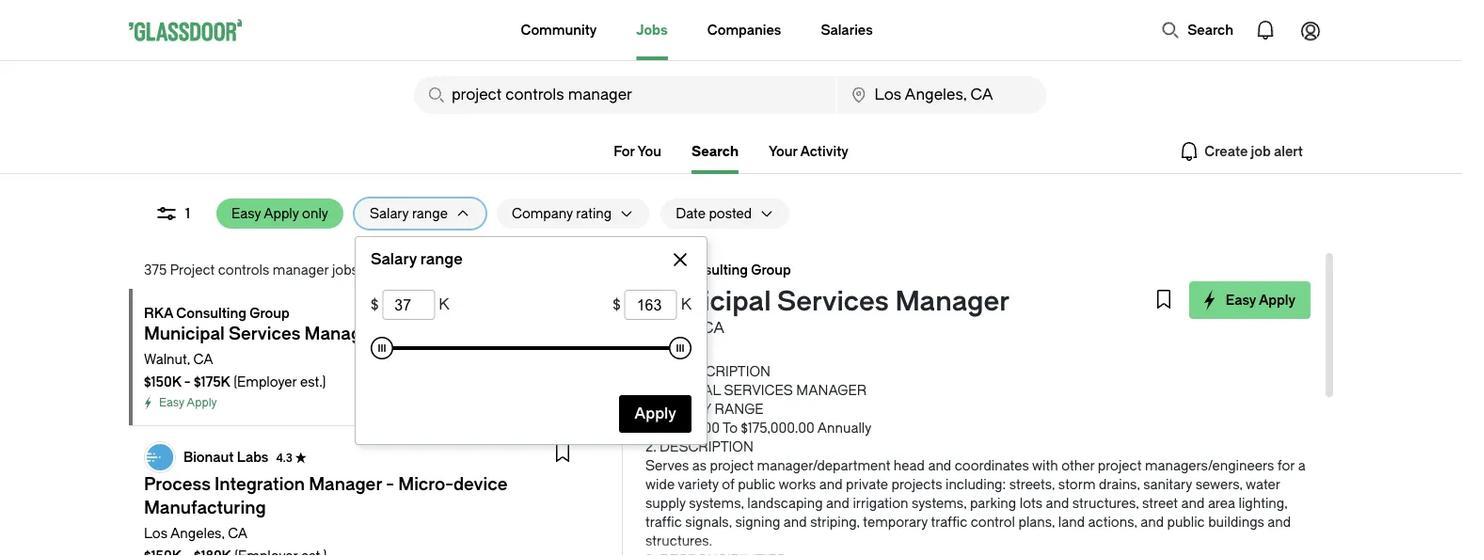 Task type: locate. For each thing, give the bounding box(es) containing it.
manager/department
[[757, 458, 890, 473]]

0 vertical spatial angeles,
[[402, 262, 457, 278]]

1 vertical spatial easy
[[1226, 292, 1256, 308]]

2 horizontal spatial apply
[[1259, 292, 1296, 308]]

signing
[[735, 514, 780, 530]]

project up drains,
[[1098, 458, 1142, 473]]

salary
[[656, 401, 711, 417]]

services
[[777, 286, 889, 318]]

0 horizontal spatial rka
[[144, 305, 173, 321]]

1 horizontal spatial slider
[[669, 337, 692, 359]]

traffic down the supply
[[645, 514, 682, 530]]

1 vertical spatial salary
[[371, 251, 417, 268]]

0 vertical spatial search
[[1188, 22, 1234, 38]]

public
[[738, 477, 776, 492], [1167, 514, 1205, 530]]

2 vertical spatial easy
[[159, 396, 184, 409]]

1 vertical spatial search
[[692, 143, 739, 159]]

striping,
[[810, 514, 860, 530]]

as
[[692, 458, 707, 473]]

rka inside rka consulting group municipal services manager walnut, ca
[[645, 262, 675, 278]]

consulting down the project
[[176, 305, 246, 321]]

0 horizontal spatial easy apply
[[159, 396, 217, 409]]

serves
[[645, 458, 689, 473]]

1 horizontal spatial project
[[1098, 458, 1142, 473]]

rka inside jobs list element
[[144, 305, 173, 321]]

group
[[751, 262, 791, 278], [250, 305, 290, 321]]

other
[[1062, 458, 1095, 473]]

1 horizontal spatial consulting
[[678, 262, 748, 278]]

and left area
[[1181, 495, 1205, 511]]

company rating
[[512, 206, 612, 221]]

1
[[185, 206, 190, 221]]

systems, down projects
[[912, 495, 967, 511]]

375
[[144, 262, 167, 278]]

salary range
[[370, 206, 448, 221], [371, 251, 463, 268]]

2 horizontal spatial easy
[[1226, 292, 1256, 308]]

0 horizontal spatial group
[[250, 305, 290, 321]]

$ down in
[[371, 296, 379, 313]]

rka
[[645, 262, 675, 278], [144, 305, 173, 321]]

group down controls
[[250, 305, 290, 321]]

★
[[295, 451, 307, 464]]

1 horizontal spatial los
[[376, 262, 400, 278]]

0 vertical spatial public
[[738, 477, 776, 492]]

description up services in the bottom of the page
[[677, 364, 771, 379]]

rka consulting group
[[144, 305, 290, 321]]

0 vertical spatial easy
[[231, 206, 261, 221]]

0 horizontal spatial systems,
[[689, 495, 744, 511]]

signals,
[[685, 514, 732, 530]]

traffic left the control
[[931, 514, 968, 530]]

$ left municipal
[[613, 296, 621, 313]]

rka down 375
[[144, 305, 173, 321]]

walnut, inside rka consulting group municipal services manager walnut, ca
[[645, 319, 698, 337]]

1 vertical spatial rka
[[144, 305, 173, 321]]

head
[[894, 458, 925, 473]]

walnut, down municipal
[[645, 319, 698, 337]]

1 vertical spatial los
[[144, 526, 168, 541]]

drains,
[[1099, 477, 1140, 492]]

0 horizontal spatial k
[[439, 296, 449, 313]]

2 vertical spatial apply
[[187, 396, 217, 409]]

apply
[[264, 206, 299, 221], [1259, 292, 1296, 308], [187, 396, 217, 409]]

street
[[1142, 495, 1178, 511]]

0 horizontal spatial traffic
[[645, 514, 682, 530]]

0 vertical spatial salary
[[370, 206, 409, 221]]

1 horizontal spatial easy apply
[[1226, 292, 1296, 308]]

consulting inside rka consulting group municipal services manager walnut, ca
[[678, 262, 748, 278]]

jobs
[[636, 22, 668, 38]]

0 vertical spatial group
[[751, 262, 791, 278]]

0 horizontal spatial project
[[710, 458, 754, 473]]

1 vertical spatial walnut,
[[144, 351, 190, 367]]

None field
[[414, 76, 835, 114], [837, 76, 1046, 114], [382, 290, 435, 320], [624, 290, 677, 320], [382, 290, 435, 320], [624, 290, 677, 320]]

0 horizontal spatial apply
[[187, 396, 217, 409]]

0 vertical spatial apply
[[264, 206, 299, 221]]

0 vertical spatial consulting
[[678, 262, 748, 278]]

0 horizontal spatial search
[[692, 143, 739, 159]]

salary up in
[[370, 206, 409, 221]]

group inside rka consulting group municipal services manager walnut, ca
[[751, 262, 791, 278]]

streets,
[[1009, 477, 1055, 492]]

0 vertical spatial walnut,
[[645, 319, 698, 337]]

search inside button
[[1188, 22, 1234, 38]]

los right in
[[376, 262, 400, 278]]

apply inside "button"
[[264, 206, 299, 221]]

lighting,
[[1239, 495, 1288, 511]]

k
[[439, 296, 449, 313], [681, 296, 692, 313]]

slider up 'job'
[[669, 337, 692, 359]]

1 $ from the left
[[371, 296, 379, 313]]

consulting inside jobs list element
[[176, 305, 246, 321]]

1 vertical spatial easy apply
[[159, 396, 217, 409]]

1 vertical spatial apply
[[1259, 292, 1296, 308]]

consulting for rka consulting group
[[176, 305, 246, 321]]

Search keyword field
[[414, 76, 835, 114]]

variety
[[678, 477, 719, 492]]

1 slider from the left
[[371, 337, 393, 359]]

group inside jobs list element
[[250, 305, 290, 321]]

los down bionaut labs logo
[[144, 526, 168, 541]]

easy inside jobs list element
[[159, 396, 184, 409]]

project
[[710, 458, 754, 473], [1098, 458, 1142, 473]]

ca
[[460, 262, 480, 278], [702, 319, 724, 337], [193, 351, 213, 367], [228, 526, 248, 541]]

1 vertical spatial public
[[1167, 514, 1205, 530]]

apply inside button
[[1259, 292, 1296, 308]]

1 horizontal spatial search
[[1188, 22, 1234, 38]]

salary range inside dropdown button
[[370, 206, 448, 221]]

easy apply button
[[1189, 281, 1311, 319]]

0 vertical spatial easy apply
[[1226, 292, 1296, 308]]

you
[[637, 143, 662, 159]]

1 horizontal spatial rka
[[645, 262, 675, 278]]

salary range down salary range dropdown button
[[371, 251, 463, 268]]

salary down salary range dropdown button
[[371, 251, 417, 268]]

1 traffic from the left
[[645, 514, 682, 530]]

date posted button
[[661, 199, 752, 229]]

posted
[[709, 206, 752, 221]]

0 horizontal spatial los
[[144, 526, 168, 541]]

0 horizontal spatial consulting
[[176, 305, 246, 321]]

project up of
[[710, 458, 754, 473]]

your activity link
[[769, 143, 849, 159]]

rka up municipal
[[645, 262, 675, 278]]

easy
[[231, 206, 261, 221], [1226, 292, 1256, 308], [159, 396, 184, 409]]

1 k from the left
[[439, 296, 449, 313]]

and down the landscaping
[[784, 514, 807, 530]]

0 horizontal spatial angeles,
[[170, 526, 225, 541]]

companies
[[707, 22, 781, 38]]

including:
[[946, 477, 1006, 492]]

0 horizontal spatial easy
[[159, 396, 184, 409]]

1 horizontal spatial $
[[613, 296, 621, 313]]

projects
[[892, 477, 942, 492]]

for you link
[[614, 143, 662, 159]]

easy apply inside jobs list element
[[159, 396, 217, 409]]

none field search location
[[837, 76, 1046, 114]]

group down 'posted'
[[751, 262, 791, 278]]

manager
[[273, 262, 329, 278]]

search button
[[1152, 11, 1243, 49]]

1 horizontal spatial group
[[751, 262, 791, 278]]

and down manager/department
[[819, 477, 843, 492]]

manager
[[895, 286, 1010, 318]]

systems,
[[689, 495, 744, 511], [912, 495, 967, 511]]

public right of
[[738, 477, 776, 492]]

1 vertical spatial group
[[250, 305, 290, 321]]

range inside salary range dropdown button
[[412, 206, 448, 221]]

private
[[846, 477, 888, 492]]

1 vertical spatial description
[[660, 439, 753, 454]]

1 vertical spatial consulting
[[176, 305, 246, 321]]

angeles, down bionaut
[[170, 526, 225, 541]]

0 horizontal spatial $
[[371, 296, 379, 313]]

1 systems, from the left
[[689, 495, 744, 511]]

1 horizontal spatial traffic
[[931, 514, 968, 530]]

Search location field
[[837, 76, 1046, 114]]

1 vertical spatial angeles,
[[170, 526, 225, 541]]

slider down in
[[371, 337, 393, 359]]

jobs link
[[636, 0, 668, 60]]

public down the street
[[1167, 514, 1205, 530]]

0 vertical spatial salary range
[[370, 206, 448, 221]]

0 horizontal spatial slider
[[371, 337, 393, 359]]

-
[[184, 374, 191, 390]]

(employer
[[233, 374, 297, 390]]

irrigation
[[853, 495, 908, 511]]

a
[[1298, 458, 1306, 473]]

traffic
[[645, 514, 682, 530], [931, 514, 968, 530]]

angeles, right in
[[402, 262, 457, 278]]

1 horizontal spatial systems,
[[912, 495, 967, 511]]

storm
[[1058, 477, 1096, 492]]

description up as
[[660, 439, 753, 454]]

salary range up in
[[370, 206, 448, 221]]

walnut,
[[645, 319, 698, 337], [144, 351, 190, 367]]

walnut, ca $150k - $175k (employer est.)
[[144, 351, 326, 390]]

range
[[412, 206, 448, 221], [420, 251, 463, 268]]

consulting up municipal
[[678, 262, 748, 278]]

sanitary
[[1143, 477, 1192, 492]]

easy apply only button
[[216, 199, 343, 229]]

1 horizontal spatial easy
[[231, 206, 261, 221]]

landscaping
[[747, 495, 823, 511]]

walnut, up $150k on the left of page
[[144, 351, 190, 367]]

1 project from the left
[[710, 458, 754, 473]]

0 horizontal spatial walnut,
[[144, 351, 190, 367]]

easy apply only
[[231, 206, 328, 221]]

1 horizontal spatial public
[[1167, 514, 1205, 530]]

and up projects
[[928, 458, 951, 473]]

slider
[[371, 337, 393, 359], [669, 337, 692, 359]]

0 vertical spatial range
[[412, 206, 448, 221]]

consulting
[[678, 262, 748, 278], [176, 305, 246, 321]]

1 horizontal spatial apply
[[264, 206, 299, 221]]

1 horizontal spatial angeles,
[[402, 262, 457, 278]]

bionaut labs 4.3 ★
[[183, 449, 307, 465]]

systems, up signals, in the bottom of the page
[[689, 495, 744, 511]]

0 vertical spatial rka
[[645, 262, 675, 278]]

1 horizontal spatial walnut,
[[645, 319, 698, 337]]

description
[[677, 364, 771, 379], [660, 439, 753, 454]]

los inside jobs list element
[[144, 526, 168, 541]]

and
[[928, 458, 951, 473], [819, 477, 843, 492], [826, 495, 850, 511], [1046, 495, 1069, 511], [1181, 495, 1205, 511], [784, 514, 807, 530], [1141, 514, 1164, 530], [1268, 514, 1291, 530]]

1 horizontal spatial k
[[681, 296, 692, 313]]

sewers,
[[1196, 477, 1243, 492]]



Task type: vqa. For each thing, say whether or not it's contained in the screenshot.
the left K
yes



Task type: describe. For each thing, give the bounding box(es) containing it.
los angeles, ca
[[144, 526, 248, 541]]

structures,
[[1072, 495, 1139, 511]]

rka for rka consulting group municipal services manager walnut, ca
[[645, 262, 675, 278]]

and up striping,
[[826, 495, 850, 511]]

2 $ from the left
[[613, 296, 621, 313]]

est.)
[[300, 374, 326, 390]]

$150k
[[144, 374, 181, 390]]

for you
[[614, 143, 662, 159]]

rka for rka consulting group
[[144, 305, 173, 321]]

and down the street
[[1141, 514, 1164, 530]]

1.
[[645, 401, 653, 417]]

to
[[723, 420, 738, 436]]

ca inside rka consulting group municipal services manager walnut, ca
[[702, 319, 724, 337]]

1 vertical spatial salary range
[[371, 251, 463, 268]]

labs
[[237, 449, 269, 465]]

2.
[[645, 439, 656, 454]]

manager
[[796, 382, 867, 398]]

2 slider from the left
[[669, 337, 692, 359]]

annually
[[817, 420, 872, 436]]

$175,000.00
[[741, 420, 815, 436]]

1 button
[[140, 199, 205, 229]]

project
[[170, 262, 215, 278]]

water
[[1246, 477, 1280, 492]]

and up land
[[1046, 495, 1069, 511]]

close dropdown image
[[669, 248, 692, 271]]

works
[[779, 477, 816, 492]]

in
[[362, 262, 373, 278]]

rka consulting group municipal services manager walnut, ca
[[645, 262, 1010, 337]]

plans,
[[1019, 514, 1055, 530]]

managers/engineers
[[1145, 458, 1274, 473]]

of
[[722, 477, 735, 492]]

job
[[645, 364, 673, 379]]

consulting for rka consulting group municipal services manager walnut, ca
[[678, 262, 748, 278]]

coordinates
[[955, 458, 1029, 473]]

$150,000.00
[[645, 420, 720, 436]]

apply inside jobs list element
[[187, 396, 217, 409]]

jobs
[[332, 262, 358, 278]]

2 project from the left
[[1098, 458, 1142, 473]]

easy inside button
[[1226, 292, 1256, 308]]

range
[[715, 401, 764, 417]]

with
[[1032, 458, 1058, 473]]

structures.
[[645, 533, 712, 549]]

group for rka consulting group
[[250, 305, 290, 321]]

ca inside walnut, ca $150k - $175k (employer est.)
[[193, 351, 213, 367]]

salaries link
[[821, 0, 873, 60]]

for
[[1278, 458, 1295, 473]]

temporary
[[863, 514, 928, 530]]

walnut, inside walnut, ca $150k - $175k (employer est.)
[[144, 351, 190, 367]]

date posted
[[676, 206, 752, 221]]

supply
[[645, 495, 686, 511]]

wide
[[645, 477, 675, 492]]

2 traffic from the left
[[931, 514, 968, 530]]

parking
[[970, 495, 1016, 511]]

and down lighting,
[[1268, 514, 1291, 530]]

lots
[[1020, 495, 1043, 511]]

0 vertical spatial description
[[677, 364, 771, 379]]

actions,
[[1088, 514, 1137, 530]]

search link
[[692, 143, 739, 174]]

bionaut labs logo image
[[145, 442, 175, 472]]

companies link
[[707, 0, 781, 60]]

your
[[769, 143, 798, 159]]

company rating button
[[497, 199, 612, 229]]

375 project controls manager jobs in los angeles, ca
[[144, 262, 480, 278]]

salary inside salary range dropdown button
[[370, 206, 409, 221]]

land
[[1058, 514, 1085, 530]]

controls
[[218, 262, 269, 278]]

rating
[[576, 206, 612, 221]]

1 vertical spatial range
[[420, 251, 463, 268]]

your activity
[[769, 143, 849, 159]]

municipal
[[645, 382, 721, 398]]

community link
[[521, 0, 597, 60]]

angeles, inside jobs list element
[[170, 526, 225, 541]]

buildings
[[1208, 514, 1265, 530]]

2 systems, from the left
[[912, 495, 967, 511]]

services
[[724, 382, 793, 398]]

4.3
[[276, 451, 293, 464]]

0 vertical spatial los
[[376, 262, 400, 278]]

0 horizontal spatial public
[[738, 477, 776, 492]]

for
[[614, 143, 635, 159]]

control
[[971, 514, 1015, 530]]

none field search keyword
[[414, 76, 835, 114]]

salary range button
[[355, 199, 448, 229]]

bionaut
[[183, 449, 234, 465]]

$175k
[[194, 374, 230, 390]]

company
[[512, 206, 573, 221]]

community
[[521, 22, 597, 38]]

group for rka consulting group municipal services manager walnut, ca
[[751, 262, 791, 278]]

jobs list element
[[129, 289, 603, 556]]

municipal
[[645, 286, 771, 318]]

job description municipal services manager 1. salary range $150,000.00 to $175,000.00 annually 2. description serves as project manager/department head and coordinates with other project managers/engineers for a wide variety of public works and private projects including: streets, storm drains, sanitary sewers, water supply systems, landscaping and irrigation systems, parking lots and structures, street and area lighting, traffic signals, signing and striping, temporary traffic control plans, land actions, and public buildings and structures.
[[645, 364, 1306, 549]]

date
[[676, 206, 706, 221]]

activity
[[800, 143, 849, 159]]

2 k from the left
[[681, 296, 692, 313]]

easy inside "button"
[[231, 206, 261, 221]]

easy apply inside button
[[1226, 292, 1296, 308]]



